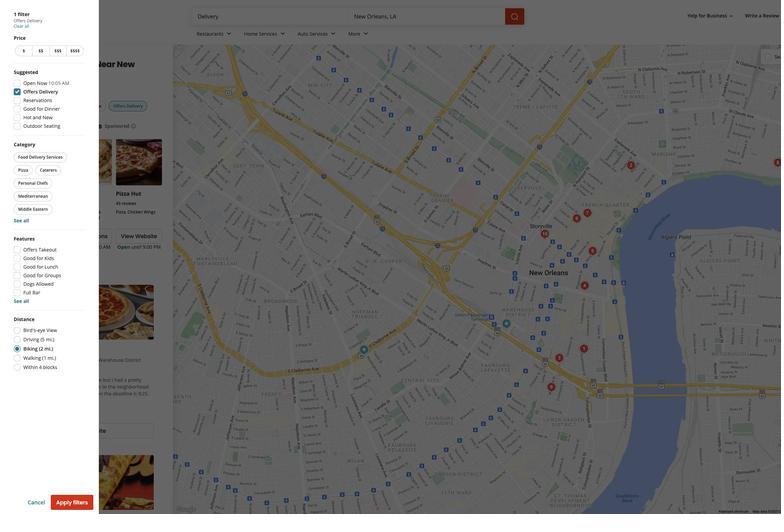Task type: locate. For each thing, give the bounding box(es) containing it.
1 horizontal spatial view website
[[121, 233, 157, 240]]

1 horizontal spatial restaurants
[[197, 30, 224, 37]]

all for category
[[23, 218, 29, 224]]

0 horizontal spatial fast
[[40, 218, 48, 223]]

offers down filter
[[14, 18, 26, 24]]

yelp inside "yelp for business" "button"
[[688, 13, 698, 19]]

2 horizontal spatial new
[[117, 59, 135, 70]]

reviews up experience
[[65, 377, 82, 384]]

pizza up 43
[[116, 190, 130, 198]]

delivery down open now 10:05 am
[[39, 89, 58, 95]]

0 horizontal spatial 9:00
[[42, 244, 51, 251]]

0 horizontal spatial get directions
[[19, 233, 57, 240]]

write a review
[[745, 13, 780, 19]]

0 vertical spatial view
[[121, 233, 134, 240]]

view inside option group
[[47, 327, 57, 334]]

bird's-
[[23, 327, 37, 334]]

1 inside 1 all
[[31, 104, 33, 109]]

0 vertical spatial sponsored
[[105, 123, 129, 129]]

delivery up caterers
[[29, 154, 45, 160]]

takeout
[[46, 121, 74, 131], [39, 247, 57, 253]]

open until 11:00 pm
[[22, 368, 68, 374]]

for for business
[[699, 13, 706, 19]]

pizza up chicken wings
[[61, 344, 79, 353]]

1 vertical spatial restaurants link
[[34, 53, 59, 59]]

1 horizontal spatial services
[[259, 30, 277, 37]]

open down features
[[17, 244, 29, 251]]

1 inside 1 filter offers delivery clear all
[[14, 11, 16, 18]]

map region
[[154, 0, 781, 515]]

see down '(18'
[[14, 218, 22, 224]]

0 vertical spatial website
[[135, 233, 157, 240]]

services right auto
[[310, 30, 328, 37]]

see
[[34, 377, 41, 384]]

24 chevron down v2 image for more
[[362, 30, 370, 38]]

offers delivery button
[[109, 101, 147, 112]]

hut
[[131, 190, 141, 198]]

view website
[[121, 233, 157, 240], [70, 428, 106, 436]]

delivery down filter
[[27, 18, 42, 24]]

keyboard shortcuts
[[719, 510, 749, 514]]

1 horizontal spatial get
[[70, 233, 79, 240]]

1 see all button from the top
[[14, 218, 29, 224]]

2 9:00 from the left
[[143, 244, 152, 251]]

1 left filter
[[14, 11, 16, 18]]

2 vertical spatial mi.)
[[48, 355, 56, 362]]

1 get directions from the left
[[19, 233, 57, 240]]

1 vertical spatial pizza button
[[22, 357, 35, 364]]

16 chevron right v2 image for delivery
[[61, 53, 67, 59]]

3 good from the top
[[23, 264, 36, 271]]

sponsored for sponsored
[[105, 123, 129, 129]]

eastern
[[33, 207, 48, 212]]

see
[[14, 218, 22, 224], [14, 298, 22, 305]]

0 horizontal spatial view website
[[70, 428, 106, 436]]

1 vertical spatial a
[[124, 377, 127, 384]]

16 chevron right v2 image for restaurants
[[25, 53, 31, 59]]

mi.) right (5
[[46, 337, 54, 343]]

2 get directions link from the left
[[66, 229, 112, 244]]

view website link
[[116, 229, 162, 244], [22, 424, 154, 439]]

for up here.
[[84, 377, 90, 384]]

papa johns pizza
[[22, 344, 79, 353]]

16 chevron right v2 image right $
[[25, 53, 31, 59]]

see all button for category
[[14, 218, 29, 224]]

2 get directions from the left
[[70, 233, 108, 240]]

1 horizontal spatial restaurants link
[[191, 25, 239, 45]]

good for good for groups
[[23, 273, 36, 279]]

get down sandwiches,
[[19, 233, 29, 240]]

1 horizontal spatial chicken
[[128, 209, 143, 215]]

suggested
[[14, 69, 38, 76]]

yelp left $
[[14, 53, 23, 59]]

services right home
[[259, 30, 277, 37]]

directions up offers takeout
[[30, 233, 57, 240]]

pizza up personal
[[18, 168, 28, 173]]

map data ©2023 g
[[753, 510, 781, 514]]

0 vertical spatial offers delivery
[[23, 89, 58, 95]]

1 vertical spatial now
[[92, 103, 101, 109]]

mi.) for driving (5 mi.)
[[46, 337, 54, 343]]

2 good from the top
[[23, 255, 36, 262]]

groups
[[45, 273, 61, 279]]

24 chevron down v2 image
[[279, 30, 287, 38], [329, 30, 337, 38], [362, 30, 370, 38]]

wings inside pizza hut 43 reviews pizza, chicken wings
[[144, 209, 155, 215]]

a right write
[[759, 13, 762, 19]]

search image
[[511, 13, 519, 21]]

the down to at the bottom of the page
[[104, 391, 111, 398]]

0 vertical spatial view website link
[[116, 229, 162, 244]]

1 open until 9:00 pm from the left
[[17, 244, 60, 251]]

see all button down the full
[[14, 298, 29, 305]]

delivery inside the filters group
[[127, 103, 143, 109]]

food left brunch,
[[49, 218, 58, 223]]

auto services
[[298, 30, 328, 37]]

directions for fast
[[30, 233, 57, 240]]

24 chevron down v2 image inside home services link
[[279, 30, 287, 38]]

1 vertical spatial view website
[[70, 428, 106, 436]]

sandwiches, fast food
[[15, 218, 58, 223]]

16 info v2 image
[[131, 123, 136, 129]]

2 get from the left
[[70, 233, 79, 240]]

2 open until 9:00 pm from the left
[[117, 244, 161, 251]]

1 vertical spatial am
[[103, 244, 110, 251]]

dogs
[[23, 281, 35, 288]]

0 horizontal spatial am
[[62, 80, 69, 87]]

2 16 chevron right v2 image from the left
[[61, 53, 67, 59]]

1 horizontal spatial sponsored
[[105, 123, 129, 129]]

pizza button
[[14, 165, 33, 176], [22, 357, 35, 364]]

0 horizontal spatial services
[[46, 154, 63, 160]]

1 left all
[[31, 104, 33, 109]]

1 horizontal spatial 1
[[31, 104, 33, 109]]

1 directions from the left
[[30, 233, 57, 240]]

view down done…"
[[70, 428, 83, 436]]

1 vertical spatial reviews
[[65, 377, 82, 384]]

2 see from the top
[[14, 298, 22, 305]]

0 vertical spatial am
[[62, 80, 69, 87]]

services
[[259, 30, 277, 37], [310, 30, 328, 37], [46, 154, 63, 160]]

sponsored for sponsored results
[[14, 266, 43, 274]]

&
[[98, 209, 101, 215]]

good down offers takeout
[[23, 255, 36, 262]]

see all button down '(18'
[[14, 218, 29, 224]]

for up hot and new
[[37, 106, 43, 112]]

2 horizontal spatial view
[[121, 233, 134, 240]]

get for tacos, breakfast & brunch, fast food
[[70, 233, 79, 240]]

1 see all from the top
[[14, 218, 29, 224]]

group containing suggested
[[14, 69, 85, 130]]

user actions element
[[682, 10, 781, 23]]

get directions up offers takeout
[[19, 233, 57, 240]]

here.
[[78, 384, 90, 391]]

and up outdoor
[[33, 114, 41, 121]]

website
[[135, 233, 157, 240], [84, 428, 106, 436]]

all for features
[[23, 298, 29, 305]]

auto services link
[[292, 25, 343, 45]]

0 horizontal spatial now
[[37, 80, 47, 87]]

had right 'i'
[[114, 377, 123, 384]]

0 vertical spatial see all
[[14, 218, 29, 224]]

2 see all from the top
[[14, 298, 29, 305]]

see all down '(18'
[[14, 218, 29, 224]]

mediterranean button
[[14, 192, 52, 202]]

chicken inside pizza hut 43 reviews pizza, chicken wings
[[128, 209, 143, 215]]

all right clear on the top left
[[25, 23, 29, 29]]

takeout inside group
[[39, 247, 57, 253]]

a left pretty on the bottom of page
[[124, 377, 127, 384]]

good down the good for kids
[[23, 264, 36, 271]]

1 horizontal spatial 9:00
[[143, 244, 152, 251]]

24 chevron down v2 image for auto services
[[329, 30, 337, 38]]

walking
[[23, 355, 41, 362]]

view right eye
[[47, 327, 57, 334]]

wings right pizza,
[[144, 209, 155, 215]]

warehouse district
[[98, 357, 141, 364]]

near
[[95, 59, 115, 70]]

new down here
[[91, 384, 101, 391]]

0 vertical spatial see
[[14, 218, 22, 224]]

pizza
[[18, 168, 28, 173], [116, 190, 130, 198], [61, 344, 79, 353], [23, 357, 34, 363]]

yelp link
[[14, 53, 23, 59]]

0 vertical spatial reviews
[[122, 201, 136, 207]]

put
[[39, 391, 47, 398]]

see up the distance
[[14, 298, 22, 305]]

None search field
[[192, 8, 526, 25]]

am right 4:00
[[103, 244, 110, 251]]

done…"
[[55, 398, 72, 404]]

group
[[14, 69, 85, 130], [12, 141, 85, 225], [14, 236, 85, 305]]

0 vertical spatial now
[[37, 80, 47, 87]]

good
[[30, 384, 41, 391]]

good up dogs
[[23, 273, 36, 279]]

2 horizontal spatial pm
[[154, 244, 161, 251]]

$$$$ button
[[66, 46, 84, 56]]

1 see from the top
[[14, 218, 22, 224]]

yelp for business button
[[685, 10, 737, 22]]

seating
[[44, 123, 60, 129]]

get directions
[[19, 233, 57, 240], [70, 233, 108, 240]]

fast inside tacos, breakfast & brunch, fast food
[[81, 215, 89, 221]]

mother's restaurant image
[[578, 279, 592, 293]]

now left 10:05
[[37, 80, 47, 87]]

pizza inside pizza hut 43 reviews pizza, chicken wings
[[116, 190, 130, 198]]

a inside "i see lot of bad reviews for here but i had a pretty good first experience here. new to the neighborhood and put in an order at 9:22 when the deadline is 9:25. they had it done…"
[[124, 377, 127, 384]]

results
[[45, 266, 65, 274]]

4 good from the top
[[23, 273, 36, 279]]

offers delivery up "reservations"
[[23, 89, 58, 95]]

in
[[48, 391, 52, 398]]

and inside "i see lot of bad reviews for here but i had a pretty good first experience here. new to the neighborhood and put in an order at 9:22 when the deadline is 9:25. they had it done…"
[[30, 391, 38, 398]]

pizza up within
[[23, 357, 34, 363]]

2 24 chevron down v2 image from the left
[[329, 30, 337, 38]]

open until 9:00 pm for website
[[117, 244, 161, 251]]

food down category on the top left of page
[[18, 154, 28, 160]]

1 horizontal spatial open until 9:00 pm
[[117, 244, 161, 251]]

0 horizontal spatial 16 chevron right v2 image
[[25, 53, 31, 59]]

fast right brunch,
[[81, 215, 89, 221]]

2 horizontal spatial services
[[310, 30, 328, 37]]

offers delivery
[[23, 89, 58, 95], [113, 103, 143, 109]]

restaurants link
[[191, 25, 239, 45], [34, 53, 59, 59]]

for inside "button"
[[699, 13, 706, 19]]

delivery up the 16 info v2 image
[[127, 103, 143, 109]]

open inside group
[[23, 80, 36, 87]]

view website for the bottom view website link
[[70, 428, 106, 436]]

1 horizontal spatial a
[[759, 13, 762, 19]]

0 horizontal spatial new
[[43, 114, 53, 121]]

1 get from the left
[[19, 233, 29, 240]]

am
[[62, 80, 69, 87], [103, 244, 110, 251]]

1 horizontal spatial pm
[[61, 368, 68, 374]]

category
[[14, 141, 35, 148]]

1 vertical spatial offers delivery
[[113, 103, 143, 109]]

driving
[[23, 337, 39, 343]]

get directions link
[[15, 229, 61, 244], [66, 229, 112, 244]]

wings up 11:00
[[57, 357, 69, 363]]

good for dinner
[[23, 106, 60, 112]]

see all down the full
[[14, 298, 29, 305]]

11:00
[[47, 368, 60, 374]]

delivery down $$$$
[[60, 59, 94, 70]]

1 vertical spatial all
[[23, 218, 29, 224]]

all down the full
[[23, 298, 29, 305]]

district
[[125, 357, 141, 364]]

0 horizontal spatial website
[[84, 428, 106, 436]]

"i see lot of bad reviews for here but i had a pretty good first experience here. new to the neighborhood and put in an order at 9:22 when the deadline is 9:25. they had it done…"
[[30, 377, 149, 404]]

offers
[[14, 18, 26, 24], [23, 89, 38, 95], [113, 103, 126, 109], [23, 247, 37, 253]]

24 chevron down v2 image inside auto services link
[[329, 30, 337, 38]]

get down brunch,
[[70, 233, 79, 240]]

0 horizontal spatial reviews
[[65, 377, 82, 384]]

sponsored
[[105, 123, 129, 129], [14, 266, 43, 274]]

1 vertical spatial 1
[[31, 104, 33, 109]]

for down good for lunch
[[37, 273, 43, 279]]

price
[[14, 35, 26, 41]]

get directions link down tacos, breakfast & brunch, fast food
[[66, 229, 112, 244]]

0 horizontal spatial offers delivery
[[23, 89, 58, 95]]

24 chevron down v2 image right more
[[362, 30, 370, 38]]

mi.) right (1
[[48, 355, 56, 362]]

1
[[14, 11, 16, 18], [31, 104, 33, 109]]

24 chevron down v2 image right auto services
[[329, 30, 337, 38]]

directions up until 4:00 am
[[81, 233, 108, 240]]

get directions for breakfast
[[70, 233, 108, 240]]

1 for filter
[[14, 11, 16, 18]]

new up seating
[[43, 114, 53, 121]]

pizza button up personal
[[14, 165, 33, 176]]

1 vertical spatial sponsored
[[14, 266, 43, 274]]

24 chevron down v2 image left auto
[[279, 30, 287, 38]]

restaurants
[[197, 30, 224, 37], [34, 53, 59, 59]]

option group
[[14, 317, 85, 372]]

apply filters
[[56, 499, 88, 507]]

chicken
[[128, 209, 143, 215], [39, 357, 56, 363]]

0 vertical spatial takeout
[[46, 121, 74, 131]]

2 directions from the left
[[81, 233, 108, 240]]

get directions up until 4:00 am
[[70, 233, 108, 240]]

16 chevron right v2 image
[[25, 53, 31, 59], [61, 53, 67, 59]]

1 9:00 from the left
[[42, 244, 51, 251]]

0 horizontal spatial yelp
[[14, 53, 23, 59]]

1 vertical spatial website
[[84, 428, 106, 436]]

0 horizontal spatial pm
[[53, 244, 60, 251]]

papa
[[22, 344, 39, 353]]

all down (18 reviews)
[[23, 218, 29, 224]]

0 vertical spatial had
[[114, 377, 123, 384]]

1 vertical spatial view
[[47, 327, 57, 334]]

get directions for fast
[[19, 233, 57, 240]]

all inside 1 filter offers delivery clear all
[[25, 23, 29, 29]]

1 horizontal spatial fast
[[81, 215, 89, 221]]

open up options
[[80, 103, 91, 109]]

1 for all
[[31, 104, 33, 109]]

view down pizza,
[[121, 233, 134, 240]]

open down "suggested"
[[23, 80, 36, 87]]

services up caterers
[[46, 154, 63, 160]]

fat boy pantry image
[[545, 381, 558, 395]]

1 horizontal spatial directions
[[81, 233, 108, 240]]

offers delivery up the 16 info v2 image
[[113, 103, 143, 109]]

0 horizontal spatial 24 chevron down v2 image
[[279, 30, 287, 38]]

good
[[23, 106, 36, 112], [23, 255, 36, 262], [23, 264, 36, 271], [23, 273, 36, 279]]

0 vertical spatial mi.)
[[46, 337, 54, 343]]

1 horizontal spatial now
[[92, 103, 101, 109]]

9:00 for website
[[143, 244, 152, 251]]

0 horizontal spatial get
[[19, 233, 29, 240]]

$$$$
[[70, 48, 80, 54]]

1 horizontal spatial new
[[91, 384, 101, 391]]

1 vertical spatial see
[[14, 298, 22, 305]]

for down offers takeout
[[37, 255, 43, 262]]

new right "near"
[[117, 59, 135, 70]]

now for open now
[[92, 103, 101, 109]]

1 horizontal spatial get directions link
[[66, 229, 112, 244]]

24 chevron down v2 image inside more link
[[362, 30, 370, 38]]

2 see all button from the top
[[14, 298, 29, 305]]

16 chevron right v2 image left $$$$
[[61, 53, 67, 59]]

price group
[[14, 35, 85, 58]]

sponsored up dogs
[[14, 266, 43, 274]]

more
[[348, 30, 360, 37]]

2 horizontal spatial 24 chevron down v2 image
[[362, 30, 370, 38]]

1 24 chevron down v2 image from the left
[[279, 30, 287, 38]]

now inside button
[[92, 103, 101, 109]]

services for auto services
[[310, 30, 328, 37]]

get directions link up offers takeout
[[15, 229, 61, 244]]

0 horizontal spatial food
[[18, 154, 28, 160]]

1 good from the top
[[23, 106, 36, 112]]

reviews down pizza hut "link"
[[122, 201, 136, 207]]

1 horizontal spatial wings
[[144, 209, 155, 215]]

for inside "i see lot of bad reviews for here but i had a pretty good first experience here. new to the neighborhood and put in an order at 9:22 when the deadline is 9:25. they had it done…"
[[84, 377, 90, 384]]

had left it
[[41, 398, 50, 404]]

within
[[23, 365, 38, 371]]

firehouse
[[15, 190, 42, 198]]

0 horizontal spatial open until 9:00 pm
[[17, 244, 60, 251]]

now inside group
[[37, 80, 47, 87]]

get directions link for fast
[[15, 229, 61, 244]]

takeout down dinner
[[46, 121, 74, 131]]

delivery right the $$$ on the left of page
[[70, 53, 87, 59]]

yelp left business at the top right of page
[[688, 13, 698, 19]]

fast down eastern
[[40, 218, 48, 223]]

2 vertical spatial all
[[23, 298, 29, 305]]

see all button
[[14, 218, 29, 224], [14, 298, 29, 305]]

1 horizontal spatial reviews
[[122, 201, 136, 207]]

0 vertical spatial all
[[25, 23, 29, 29]]

yelp
[[688, 13, 698, 19], [14, 53, 23, 59]]

now
[[37, 80, 47, 87], [92, 103, 101, 109]]

food right brunch,
[[90, 215, 100, 221]]

1 horizontal spatial food
[[49, 218, 58, 223]]

pizza button up within
[[22, 357, 35, 364]]

1 vertical spatial mi.)
[[44, 346, 53, 353]]

3 24 chevron down v2 image from the left
[[362, 30, 370, 38]]

offers up the good for kids
[[23, 247, 37, 253]]

$$$
[[54, 48, 62, 54]]

1 vertical spatial new
[[43, 114, 53, 121]]

0 horizontal spatial sponsored
[[14, 266, 43, 274]]

0 vertical spatial see all button
[[14, 218, 29, 224]]

0 vertical spatial and
[[33, 114, 41, 121]]

website for topmost view website link
[[135, 233, 157, 240]]

takeout for offers
[[39, 247, 57, 253]]

for down the good for kids
[[37, 264, 43, 271]]

verti marte image
[[624, 159, 638, 172]]

0 vertical spatial 1
[[14, 11, 16, 18]]

1 vertical spatial see all
[[14, 298, 29, 305]]

1 vertical spatial had
[[41, 398, 50, 404]]

1 get directions link from the left
[[15, 229, 61, 244]]

0 vertical spatial yelp
[[688, 13, 698, 19]]

takeout up kids
[[39, 247, 57, 253]]

2 vertical spatial group
[[14, 236, 85, 305]]

until 4:00 am
[[81, 244, 110, 251]]

0 horizontal spatial get directions link
[[15, 229, 61, 244]]

keyboard
[[719, 510, 733, 514]]

open inside button
[[80, 103, 91, 109]]

apply filters button
[[51, 496, 93, 511]]

reviews)
[[23, 208, 42, 215]]

1 vertical spatial see all button
[[14, 298, 29, 305]]

new inside "i see lot of bad reviews for here but i had a pretty good first experience here. new to the neighborhood and put in an order at 9:22 when the deadline is 9:25. they had it done…"
[[91, 384, 101, 391]]

and up they
[[30, 391, 38, 398]]

reservations
[[23, 97, 52, 104]]

website for the bottom view website link
[[84, 428, 106, 436]]

here
[[91, 377, 102, 384]]

for for dinner
[[37, 106, 43, 112]]

hot and new
[[23, 114, 53, 121]]

16 chevron down v2 image
[[729, 13, 734, 19]]

0 vertical spatial restaurants link
[[191, 25, 239, 45]]

ruby slipper cafe image
[[586, 245, 600, 258]]

good up hot
[[23, 106, 36, 112]]

the down 'i'
[[108, 384, 115, 391]]

0 horizontal spatial restaurants
[[34, 53, 59, 59]]

0 horizontal spatial directions
[[30, 233, 57, 240]]

0 vertical spatial chicken
[[128, 209, 143, 215]]

0 vertical spatial view website
[[121, 233, 157, 240]]

all
[[36, 103, 41, 109]]

features
[[14, 236, 35, 242]]

biking (2 mi.)
[[23, 346, 53, 353]]

delivery inside top 10 best delivery near new orleans, louisiana
[[60, 59, 94, 70]]

see all for category
[[14, 218, 29, 224]]

sponsored left the 16 info v2 image
[[105, 123, 129, 129]]

for left business at the top right of page
[[699, 13, 706, 19]]

1 vertical spatial takeout
[[39, 247, 57, 253]]

1 vertical spatial and
[[30, 391, 38, 398]]

1 horizontal spatial website
[[135, 233, 157, 240]]

now up options
[[92, 103, 101, 109]]

1 horizontal spatial get directions
[[70, 233, 108, 240]]

offers right open now
[[113, 103, 126, 109]]

am right 10:05
[[62, 80, 69, 87]]

9:22
[[80, 391, 89, 398]]

2 vertical spatial view
[[70, 428, 83, 436]]

experience
[[52, 384, 77, 391]]

mi.) right (2
[[44, 346, 53, 353]]

1 16 chevron right v2 image from the left
[[25, 53, 31, 59]]



Task type: vqa. For each thing, say whether or not it's contained in the screenshot.
THE "DANCE CLUBS"
no



Task type: describe. For each thing, give the bounding box(es) containing it.
1 vertical spatial restaurants
[[34, 53, 59, 59]]

1 horizontal spatial had
[[114, 377, 123, 384]]

g
[[780, 510, 781, 514]]

johns
[[41, 344, 60, 353]]

mi.) for walking (1 mi.)
[[48, 355, 56, 362]]

restaurants inside business categories element
[[197, 30, 224, 37]]

open now
[[80, 103, 101, 109]]

16 filter v2 image
[[20, 104, 25, 109]]

3.9 star rating image
[[15, 201, 52, 208]]

full
[[23, 290, 31, 296]]

option group containing distance
[[14, 317, 85, 372]]

group containing category
[[12, 141, 85, 225]]

good for good for dinner
[[23, 106, 36, 112]]

top 10 best delivery near new orleans, louisiana
[[14, 59, 135, 81]]

best
[[40, 59, 58, 70]]

good for good for kids
[[23, 255, 36, 262]]

middle eastern button
[[14, 205, 52, 215]]

yelp for yelp for business
[[688, 13, 698, 19]]

pizza,
[[116, 209, 127, 215]]

personal chefs
[[18, 181, 48, 186]]

first
[[42, 384, 51, 391]]

offers inside button
[[113, 103, 126, 109]]

outdoor
[[23, 123, 42, 129]]

food inside button
[[18, 154, 28, 160]]

keyboard shortcuts button
[[719, 510, 749, 515]]

pizza link
[[22, 357, 35, 364]]

firehouse subs link
[[15, 190, 56, 198]]

featured
[[14, 121, 45, 131]]

see for features
[[14, 298, 22, 305]]

(1
[[42, 355, 46, 362]]

$$$ button
[[49, 46, 66, 56]]

1 vertical spatial view website link
[[22, 424, 154, 439]]

walking (1 mi.)
[[23, 355, 56, 362]]

reviews inside pizza hut 43 reviews pizza, chicken wings
[[122, 201, 136, 207]]

good for good for lunch
[[23, 264, 36, 271]]

taco bell image
[[357, 343, 371, 357]]

offers delivery inside button
[[113, 103, 143, 109]]

"i
[[30, 377, 33, 384]]

9:25.
[[138, 391, 149, 398]]

google image
[[175, 506, 197, 515]]

cajun dragon image
[[570, 212, 584, 226]]

see all for features
[[14, 298, 29, 305]]

open up "i
[[22, 368, 35, 374]]

4:00
[[92, 244, 102, 251]]

vieux carre pizza image
[[581, 206, 594, 220]]

mediterranean
[[18, 194, 48, 199]]

pm for directions
[[53, 244, 60, 251]]

write
[[745, 13, 758, 19]]

0 vertical spatial the
[[108, 384, 115, 391]]

new inside top 10 best delivery near new orleans, louisiana
[[117, 59, 135, 70]]

write a review link
[[742, 10, 781, 22]]

for for lunch
[[37, 264, 43, 271]]

9:00 for directions
[[42, 244, 51, 251]]

they
[[30, 398, 40, 404]]

clear
[[14, 23, 24, 29]]

an
[[54, 391, 59, 398]]

pm for website
[[154, 244, 161, 251]]

1 filter offers delivery clear all
[[14, 11, 42, 29]]

sandwiches,
[[15, 218, 39, 223]]

get directions link for breakfast
[[66, 229, 112, 244]]

0 horizontal spatial had
[[41, 398, 50, 404]]

open until 9:00 pm for directions
[[17, 244, 60, 251]]

view website for topmost view website link
[[121, 233, 157, 240]]

neighborhood
[[117, 384, 149, 391]]

offers inside 1 filter offers delivery clear all
[[14, 18, 26, 24]]

open right 4:00
[[117, 244, 130, 251]]

magazine pizza image
[[553, 352, 566, 365]]

see for category
[[14, 218, 22, 224]]

yelp for yelp link
[[14, 53, 23, 59]]

$$
[[39, 48, 43, 54]]

within 4 blocks
[[23, 365, 57, 371]]

wings inside button
[[57, 357, 69, 363]]

offers delivery inside group
[[23, 89, 58, 95]]

bird's-eye view
[[23, 327, 57, 334]]

services for home services
[[259, 30, 277, 37]]

group containing features
[[14, 236, 85, 305]]

get for sandwiches, fast food
[[19, 233, 29, 240]]

featured takeout options
[[14, 121, 102, 131]]

24 chevron down v2 image for home services
[[279, 30, 287, 38]]

0 vertical spatial a
[[759, 13, 762, 19]]

middle eastern
[[18, 207, 48, 212]]

business categories element
[[191, 25, 781, 45]]

subs
[[44, 190, 56, 198]]

$ button
[[15, 46, 32, 56]]

offers up "reservations"
[[23, 89, 38, 95]]

full bar
[[23, 290, 40, 296]]

$$ button
[[32, 46, 49, 56]]

chicken wings button
[[38, 357, 70, 364]]

(2
[[39, 346, 43, 353]]

for for groups
[[37, 273, 43, 279]]

options
[[75, 121, 102, 131]]

shortcuts
[[734, 510, 749, 514]]

cochon butcher image
[[577, 342, 591, 356]]

sort:
[[14, 84, 24, 91]]

0 vertical spatial pizza button
[[14, 165, 33, 176]]

pizza hut link
[[116, 190, 141, 198]]

chicken inside button
[[39, 357, 56, 363]]

takeout for featured
[[46, 121, 74, 131]]

pizza delicious image
[[771, 156, 781, 170]]

caterers
[[40, 168, 57, 173]]

4
[[39, 365, 42, 371]]

filters group
[[14, 101, 149, 112]]

papa johns pizza image
[[500, 317, 513, 331]]

food delivery services button
[[14, 152, 67, 163]]

(18
[[15, 208, 22, 215]]

view for the bottom view website link
[[70, 428, 83, 436]]

louisiana
[[50, 70, 90, 81]]

chicken wings link
[[38, 357, 70, 364]]

mi.) for biking (2 mi.)
[[44, 346, 53, 353]]

to
[[102, 384, 107, 391]]

biking
[[23, 346, 38, 353]]

personal chefs button
[[14, 179, 52, 189]]

offers takeout
[[23, 247, 57, 253]]

reviews inside "i see lot of bad reviews for here but i had a pretty good first experience here. new to the neighborhood and put in an order at 9:22 when the deadline is 9:25. they had it done…"
[[65, 377, 82, 384]]

directions for breakfast
[[81, 233, 108, 240]]

blocks
[[43, 365, 57, 371]]

cleo's image
[[538, 227, 552, 241]]

sea
[[775, 53, 781, 60]]

home
[[244, 30, 258, 37]]

of
[[50, 377, 54, 384]]

1 vertical spatial the
[[104, 391, 111, 398]]

order
[[60, 391, 73, 398]]

i
[[112, 377, 113, 384]]

services inside button
[[46, 154, 63, 160]]

auto
[[298, 30, 308, 37]]

when
[[91, 391, 103, 398]]

food inside tacos, breakfast & brunch, fast food
[[90, 215, 100, 221]]

middle
[[18, 207, 32, 212]]

distance
[[14, 317, 35, 323]]

24 chevron down v2 image
[[225, 30, 233, 38]]

view for topmost view website link
[[121, 233, 134, 240]]

(5
[[40, 337, 45, 343]]

home services
[[244, 30, 277, 37]]

for for kids
[[37, 255, 43, 262]]

0 horizontal spatial restaurants link
[[34, 53, 59, 59]]

is
[[133, 391, 137, 398]]

©2023
[[768, 510, 779, 514]]

bad
[[56, 377, 64, 384]]

lunch
[[45, 264, 58, 271]]

now for open now 10:05 am
[[37, 80, 47, 87]]

pizza inside group
[[18, 168, 28, 173]]

and inside group
[[33, 114, 41, 121]]

yelp for business
[[688, 13, 727, 19]]

$
[[23, 48, 25, 54]]

outdoor seating
[[23, 123, 60, 129]]

bar
[[32, 290, 40, 296]]

brunch,
[[66, 215, 80, 221]]

tacos, breakfast & brunch, fast food
[[66, 209, 101, 221]]

food delivery services
[[18, 154, 63, 160]]

cancel
[[28, 499, 45, 507]]

see all button for features
[[14, 298, 29, 305]]

delivery inside 1 filter offers delivery clear all
[[27, 18, 42, 24]]



